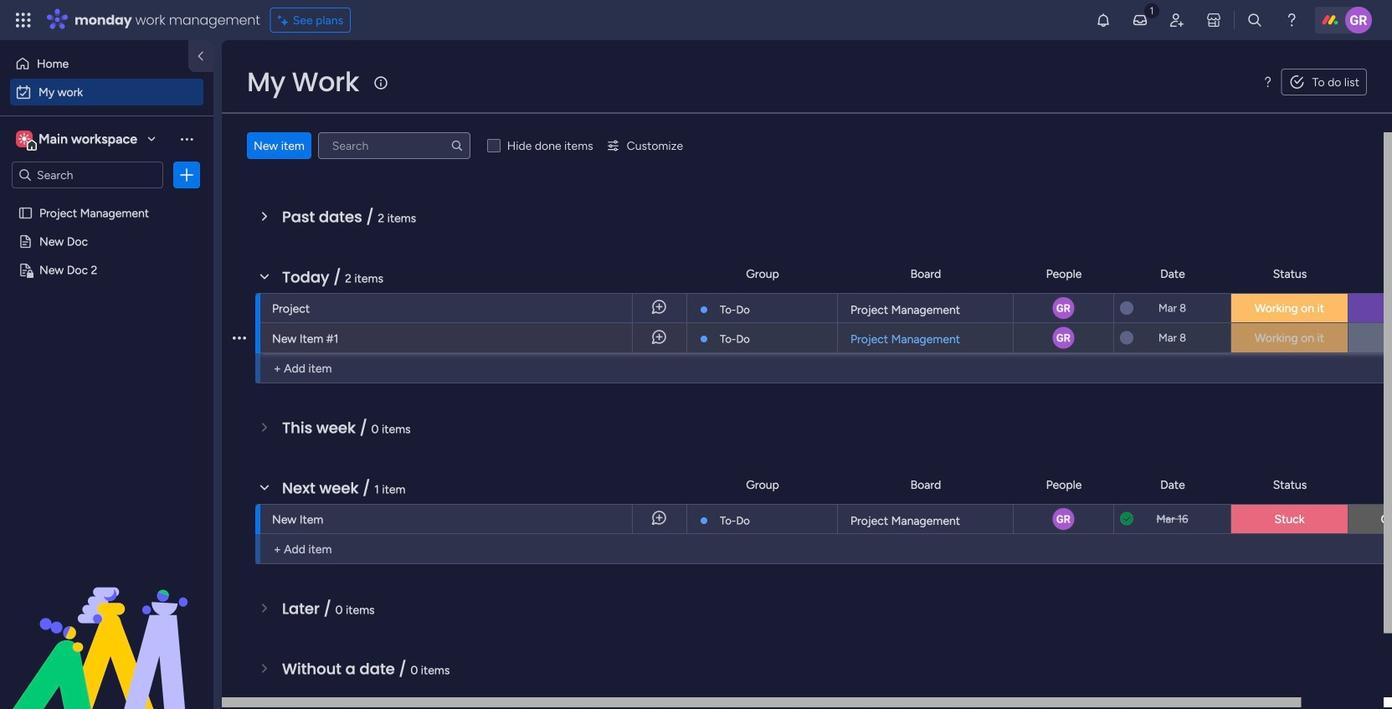 Task type: vqa. For each thing, say whether or not it's contained in the screenshot.
CHOOSE THE BOARDS, COLUMNS AND PEOPLE YOU'D LIKE TO SEE at the right top
no



Task type: locate. For each thing, give the bounding box(es) containing it.
None search field
[[318, 132, 470, 159]]

list box
[[0, 196, 214, 510]]

1 image
[[1145, 1, 1160, 20]]

private board image
[[18, 262, 33, 278]]

greg robinson image
[[1346, 7, 1372, 33], [1051, 325, 1076, 350]]

2 public board image from the top
[[18, 234, 33, 250]]

see plans image
[[278, 11, 293, 30]]

options image
[[178, 167, 195, 183]]

0 vertical spatial greg robinson image
[[1051, 296, 1076, 321]]

0 horizontal spatial greg robinson image
[[1051, 325, 1076, 350]]

select product image
[[15, 12, 32, 28]]

0 vertical spatial greg robinson image
[[1346, 7, 1372, 33]]

1 vertical spatial public board image
[[18, 234, 33, 250]]

workspace selection element
[[16, 129, 140, 151]]

option
[[10, 50, 178, 77], [10, 79, 203, 106], [0, 198, 214, 201]]

2 greg robinson image from the top
[[1051, 507, 1076, 532]]

invite members image
[[1169, 12, 1186, 28]]

workspace options image
[[178, 130, 195, 147]]

search everything image
[[1247, 12, 1264, 28]]

0 vertical spatial public board image
[[18, 205, 33, 221]]

1 horizontal spatial greg robinson image
[[1346, 7, 1372, 33]]

0 vertical spatial option
[[10, 50, 178, 77]]

public board image
[[18, 205, 33, 221], [18, 234, 33, 250]]

update feed image
[[1132, 12, 1149, 28]]

greg robinson image
[[1051, 296, 1076, 321], [1051, 507, 1076, 532]]

menu image
[[1262, 75, 1275, 89]]

v2 done deadline image
[[1120, 511, 1134, 527]]

2 vertical spatial option
[[0, 198, 214, 201]]

notifications image
[[1095, 12, 1112, 28]]

1 vertical spatial greg robinson image
[[1051, 507, 1076, 532]]

workspace image
[[16, 130, 33, 148], [18, 130, 30, 148]]



Task type: describe. For each thing, give the bounding box(es) containing it.
1 public board image from the top
[[18, 205, 33, 221]]

lottie animation element
[[0, 540, 214, 709]]

Filter dashboard by text search field
[[318, 132, 470, 159]]

Search in workspace field
[[35, 165, 140, 185]]

options image
[[233, 317, 246, 359]]

monday marketplace image
[[1206, 12, 1223, 28]]

2 workspace image from the left
[[18, 130, 30, 148]]

search image
[[450, 139, 464, 152]]

help image
[[1284, 12, 1300, 28]]

1 greg robinson image from the top
[[1051, 296, 1076, 321]]

1 vertical spatial option
[[10, 79, 203, 106]]

1 vertical spatial greg robinson image
[[1051, 325, 1076, 350]]

1 workspace image from the left
[[16, 130, 33, 148]]

lottie animation image
[[0, 540, 214, 709]]



